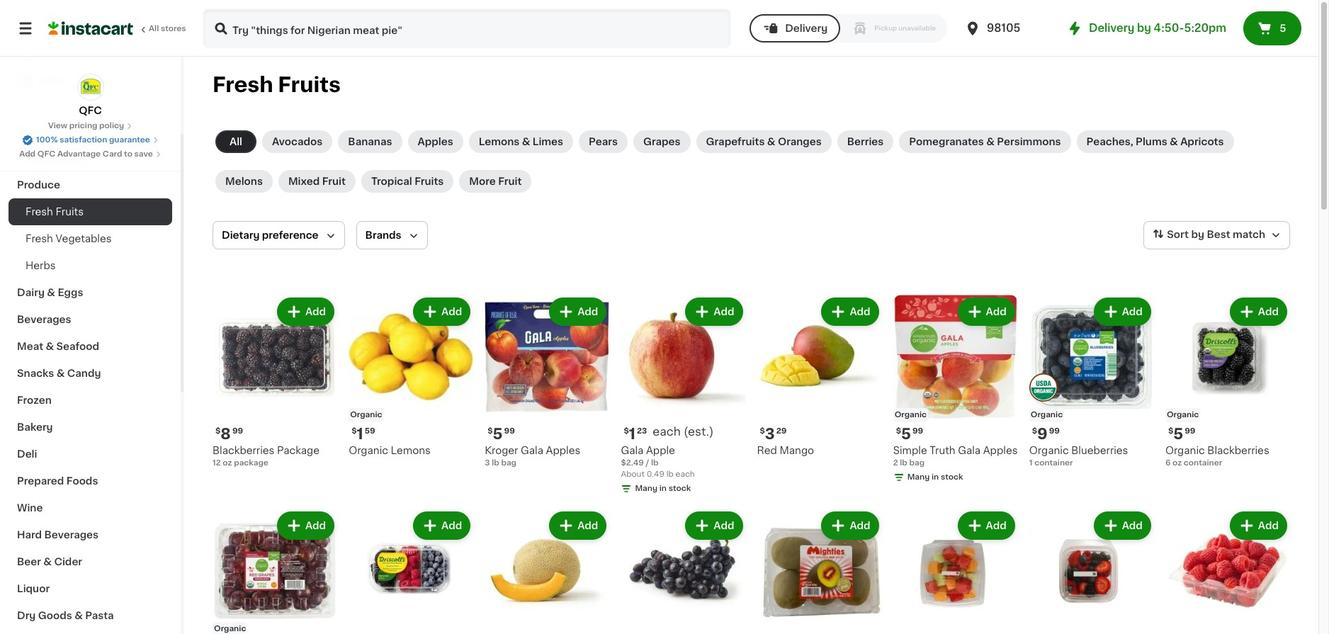Task type: locate. For each thing, give the bounding box(es) containing it.
$ up kroger
[[488, 428, 493, 435]]

2 container from the left
[[1184, 459, 1223, 467]]

view
[[48, 122, 67, 130]]

each up the apple
[[653, 426, 681, 437]]

gala right kroger
[[521, 446, 544, 456]]

$ for blackberries package
[[215, 428, 221, 435]]

many in stock down truth
[[908, 474, 964, 481]]

0 vertical spatial fresh fruits
[[213, 74, 341, 95]]

lemons
[[479, 137, 520, 147], [391, 446, 431, 456]]

0 horizontal spatial 3
[[485, 459, 490, 467]]

1 horizontal spatial fruits
[[278, 74, 341, 95]]

1 horizontal spatial apples
[[546, 446, 581, 456]]

delivery for delivery
[[786, 23, 828, 33]]

3 $ 5 99 from the left
[[1169, 427, 1196, 442]]

fruits inside 'fresh fruits' link
[[56, 207, 84, 217]]

1 horizontal spatial $ 5 99
[[896, 427, 924, 442]]

$ for kroger gala apples
[[488, 428, 493, 435]]

1 horizontal spatial delivery
[[1090, 23, 1135, 33]]

simple
[[894, 446, 928, 456]]

all link
[[215, 130, 257, 153]]

1 vertical spatial fresh fruits
[[26, 207, 84, 217]]

99 up simple
[[913, 428, 924, 435]]

apples right truth
[[984, 446, 1018, 456]]

$ down item badge icon in the bottom of the page
[[1033, 428, 1038, 435]]

match
[[1233, 230, 1266, 240]]

fresh up herbs
[[26, 234, 53, 244]]

99 up 'organic blackberries 6 oz container'
[[1185, 428, 1196, 435]]

peaches, plums & apricots
[[1087, 137, 1225, 147]]

all
[[149, 25, 159, 33], [230, 137, 242, 147]]

by inside best match sort by field
[[1192, 230, 1205, 240]]

4:50-
[[1154, 23, 1185, 33]]

many down 0.49
[[635, 485, 658, 493]]

$ 5 99 up kroger
[[488, 427, 515, 442]]

1 horizontal spatial by
[[1192, 230, 1205, 240]]

stock down simple truth gala apples 2 lb bag on the bottom right of the page
[[941, 474, 964, 481]]

4 $ from the left
[[624, 428, 629, 435]]

fruit right more
[[498, 177, 522, 186]]

1 horizontal spatial in
[[932, 474, 939, 481]]

fruits
[[278, 74, 341, 95], [415, 177, 444, 186], [56, 207, 84, 217]]

$ up simple
[[896, 428, 902, 435]]

by inside delivery by 4:50-5:20pm link
[[1138, 23, 1152, 33]]

2 blackberries from the left
[[1208, 446, 1270, 456]]

8 $ from the left
[[1169, 428, 1174, 435]]

99 inside $ 9 99
[[1050, 428, 1060, 435]]

2 horizontal spatial $ 5 99
[[1169, 427, 1196, 442]]

99 right 9
[[1050, 428, 1060, 435]]

gala
[[521, 446, 544, 456], [621, 446, 644, 456], [958, 446, 981, 456]]

$ for organic blackberries
[[1169, 428, 1174, 435]]

99
[[232, 428, 243, 435], [504, 428, 515, 435], [913, 428, 924, 435], [1050, 428, 1060, 435], [1185, 428, 1196, 435]]

& left limes
[[522, 137, 530, 147]]

2 oz from the left
[[1173, 459, 1182, 467]]

many down simple
[[908, 474, 930, 481]]

meat & seafood link
[[9, 333, 172, 360]]

gala inside simple truth gala apples 2 lb bag
[[958, 446, 981, 456]]

0 horizontal spatial lemons
[[391, 446, 431, 456]]

0 horizontal spatial fruits
[[56, 207, 84, 217]]

0 horizontal spatial oz
[[223, 459, 232, 467]]

1 vertical spatial by
[[1192, 230, 1205, 240]]

frozen link
[[9, 387, 172, 414]]

all left stores
[[149, 25, 159, 33]]

card
[[103, 150, 122, 158]]

oz for 8
[[223, 459, 232, 467]]

lb down kroger
[[492, 459, 500, 467]]

2 horizontal spatial apples
[[984, 446, 1018, 456]]

0 horizontal spatial by
[[1138, 23, 1152, 33]]

3 $ from the left
[[488, 428, 493, 435]]

3 99 from the left
[[913, 428, 924, 435]]

2 bag from the left
[[910, 459, 925, 467]]

1 $ 5 99 from the left
[[488, 427, 515, 442]]

apples right kroger
[[546, 446, 581, 456]]

1 left the 23
[[629, 427, 636, 442]]

oz inside blackberries package 12 oz package
[[223, 459, 232, 467]]

lb inside kroger gala apples 3 lb bag
[[492, 459, 500, 467]]

99 for simple truth gala apples
[[913, 428, 924, 435]]

5 99 from the left
[[1185, 428, 1196, 435]]

fruits up fresh vegetables on the top left
[[56, 207, 84, 217]]

gala right truth
[[958, 446, 981, 456]]

add
[[19, 150, 36, 158], [305, 307, 326, 317], [442, 307, 462, 317], [578, 307, 599, 317], [714, 307, 735, 317], [850, 307, 871, 317], [986, 307, 1007, 317], [1123, 307, 1143, 317], [1259, 307, 1279, 317], [305, 521, 326, 531], [442, 521, 462, 531], [578, 521, 599, 531], [714, 521, 735, 531], [850, 521, 871, 531], [986, 521, 1007, 531], [1123, 521, 1143, 531], [1259, 521, 1279, 531]]

best match
[[1207, 230, 1266, 240]]

melons
[[225, 177, 263, 186]]

1 horizontal spatial 3
[[765, 427, 775, 442]]

beverages down dairy & eggs
[[17, 315, 71, 325]]

0 horizontal spatial bag
[[501, 459, 517, 467]]

1 horizontal spatial fruit
[[498, 177, 522, 186]]

& left candy
[[56, 369, 65, 379]]

peaches,
[[1087, 137, 1134, 147]]

fresh fruits up avocados
[[213, 74, 341, 95]]

prepared foods link
[[9, 468, 172, 495]]

fresh vegetables link
[[9, 225, 172, 252]]

lb
[[492, 459, 500, 467], [651, 459, 659, 467], [900, 459, 908, 467], [667, 471, 674, 479]]

guarantee
[[109, 136, 150, 144]]

persimmons
[[998, 137, 1062, 147]]

1 vertical spatial fruits
[[415, 177, 444, 186]]

organic lemons
[[349, 446, 431, 456]]

1 container from the left
[[1035, 459, 1074, 467]]

many in stock down 0.49
[[635, 485, 691, 493]]

hard
[[17, 530, 42, 540]]

dry
[[17, 611, 36, 621]]

4 99 from the left
[[1050, 428, 1060, 435]]

fresh down produce
[[26, 207, 53, 217]]

all stores
[[149, 25, 186, 33]]

0 horizontal spatial stock
[[669, 485, 691, 493]]

$ inside $ 1 59
[[352, 428, 357, 435]]

fresh fruits inside 'fresh fruits' link
[[26, 207, 84, 217]]

1 horizontal spatial gala
[[621, 446, 644, 456]]

$ 5 99 up simple
[[896, 427, 924, 442]]

& for oranges
[[768, 137, 776, 147]]

fruit
[[322, 177, 346, 186], [498, 177, 522, 186]]

again
[[72, 47, 100, 57]]

0 horizontal spatial all
[[149, 25, 159, 33]]

2 fruit from the left
[[498, 177, 522, 186]]

delivery by 4:50-5:20pm link
[[1067, 20, 1227, 37]]

apples up tropical fruits link
[[418, 137, 453, 147]]

brands
[[365, 230, 402, 240]]

fruit for mixed fruit
[[322, 177, 346, 186]]

100% satisfaction guarantee
[[36, 136, 150, 144]]

2 vertical spatial fruits
[[56, 207, 84, 217]]

1 horizontal spatial 1
[[629, 427, 636, 442]]

deli
[[17, 449, 37, 459]]

12
[[213, 459, 221, 467]]

2 vertical spatial fresh
[[26, 234, 53, 244]]

delivery inside button
[[786, 23, 828, 33]]

blackberries inside blackberries package 12 oz package
[[213, 446, 275, 456]]

0 horizontal spatial many
[[635, 485, 658, 493]]

beer
[[17, 557, 41, 567]]

product group containing 3
[[757, 295, 882, 458]]

8
[[221, 427, 231, 442]]

pomegranates & persimmons
[[910, 137, 1062, 147]]

fresh up all "link" on the top left of page
[[213, 74, 273, 95]]

brands button
[[356, 221, 428, 250]]

1 99 from the left
[[232, 428, 243, 435]]

6 $ from the left
[[896, 428, 902, 435]]

1 horizontal spatial all
[[230, 137, 242, 147]]

2 horizontal spatial fruits
[[415, 177, 444, 186]]

& right plums
[[1170, 137, 1179, 147]]

each
[[653, 426, 681, 437], [676, 471, 695, 479]]

100% satisfaction guarantee button
[[22, 132, 159, 146]]

& left eggs
[[47, 288, 55, 298]]

container
[[1035, 459, 1074, 467], [1184, 459, 1223, 467]]

& for seafood
[[46, 342, 54, 352]]

3 left "29"
[[765, 427, 775, 442]]

0 horizontal spatial blackberries
[[213, 446, 275, 456]]

0 horizontal spatial many in stock
[[635, 485, 691, 493]]

$ up 6 at the right bottom of the page
[[1169, 428, 1174, 435]]

2 horizontal spatial gala
[[958, 446, 981, 456]]

0 horizontal spatial qfc
[[37, 150, 56, 158]]

0 horizontal spatial $ 5 99
[[488, 427, 515, 442]]

99 right 8
[[232, 428, 243, 435]]

berries
[[848, 137, 884, 147]]

99 inside $ 8 99
[[232, 428, 243, 435]]

5:20pm
[[1185, 23, 1227, 33]]

gala up $2.49
[[621, 446, 644, 456]]

1 for $ 1 59
[[357, 427, 363, 442]]

lb right 2
[[900, 459, 908, 467]]

fresh for "fresh vegetables" link
[[26, 234, 53, 244]]

by right sort
[[1192, 230, 1205, 240]]

0 vertical spatial by
[[1138, 23, 1152, 33]]

all for all
[[230, 137, 242, 147]]

$ left 59
[[352, 428, 357, 435]]

Search field
[[204, 10, 730, 47]]

package
[[277, 446, 320, 456]]

0 horizontal spatial gala
[[521, 446, 544, 456]]

0 vertical spatial beverages
[[17, 315, 71, 325]]

1 oz from the left
[[223, 459, 232, 467]]

herbs link
[[9, 252, 172, 279]]

None search field
[[203, 9, 732, 48]]

all for all stores
[[149, 25, 159, 33]]

$ inside $ 3 29
[[760, 428, 765, 435]]

0 vertical spatial qfc
[[79, 106, 102, 116]]

1 vertical spatial in
[[660, 485, 667, 493]]

1 horizontal spatial blackberries
[[1208, 446, 1270, 456]]

1 horizontal spatial many in stock
[[908, 474, 964, 481]]

eggs
[[58, 288, 83, 298]]

1 left 59
[[357, 427, 363, 442]]

$ inside $ 9 99
[[1033, 428, 1038, 435]]

qfc down 100%
[[37, 150, 56, 158]]

$ 5 99 up 6 at the right bottom of the page
[[1169, 427, 1196, 442]]

2 99 from the left
[[504, 428, 515, 435]]

$ 5 99
[[488, 427, 515, 442], [896, 427, 924, 442], [1169, 427, 1196, 442]]

all inside "link"
[[230, 137, 242, 147]]

by for sort
[[1192, 230, 1205, 240]]

0 vertical spatial all
[[149, 25, 159, 33]]

grapefruits
[[706, 137, 765, 147]]

fruits inside tropical fruits link
[[415, 177, 444, 186]]

$ up 12
[[215, 428, 221, 435]]

produce
[[17, 180, 60, 190]]

0 vertical spatial stock
[[941, 474, 964, 481]]

& inside "link"
[[768, 137, 776, 147]]

bananas link
[[338, 130, 402, 153]]

99 up kroger
[[504, 428, 515, 435]]

1 gala from the left
[[521, 446, 544, 456]]

5
[[1280, 23, 1287, 33], [493, 427, 503, 442], [902, 427, 912, 442], [1174, 427, 1184, 442]]

delivery for delivery by 4:50-5:20pm
[[1090, 23, 1135, 33]]

0 horizontal spatial in
[[660, 485, 667, 493]]

thanksgiving
[[17, 153, 85, 163]]

5 for organic blackberries
[[1174, 427, 1184, 442]]

in down truth
[[932, 474, 939, 481]]

1 fruit from the left
[[322, 177, 346, 186]]

beverages link
[[9, 306, 172, 333]]

product group
[[213, 295, 338, 469], [349, 295, 474, 458], [485, 295, 610, 469], [621, 295, 746, 498], [757, 295, 882, 458], [894, 295, 1018, 486], [1030, 295, 1155, 469], [1166, 295, 1291, 469], [213, 509, 338, 634], [349, 509, 474, 634], [485, 509, 610, 634], [621, 509, 746, 634], [757, 509, 882, 634], [894, 509, 1018, 634], [1030, 509, 1155, 634], [1166, 509, 1291, 634]]

2 $ 5 99 from the left
[[896, 427, 924, 442]]

/
[[646, 459, 650, 467]]

delivery button
[[750, 14, 841, 43]]

1 horizontal spatial container
[[1184, 459, 1223, 467]]

0 horizontal spatial fruit
[[322, 177, 346, 186]]

0.49
[[647, 471, 665, 479]]

& for persimmons
[[987, 137, 995, 147]]

qfc up view pricing policy link
[[79, 106, 102, 116]]

$ for organic lemons
[[352, 428, 357, 435]]

by for delivery
[[1138, 23, 1152, 33]]

2 horizontal spatial 1
[[1030, 459, 1033, 467]]

fruit for more fruit
[[498, 177, 522, 186]]

0 horizontal spatial 1
[[357, 427, 363, 442]]

prepared foods
[[17, 476, 98, 486]]

fruit right the mixed
[[322, 177, 346, 186]]

1 horizontal spatial oz
[[1173, 459, 1182, 467]]

pomegranates & persimmons link
[[900, 130, 1071, 153]]

1 horizontal spatial bag
[[910, 459, 925, 467]]

recipes link
[[9, 118, 172, 145]]

add qfc advantage card to save link
[[19, 149, 162, 160]]

2 gala from the left
[[621, 446, 644, 456]]

bag down simple
[[910, 459, 925, 467]]

beer & cider link
[[9, 549, 172, 576]]

oz right 6 at the right bottom of the page
[[1173, 459, 1182, 467]]

$ for red mango
[[760, 428, 765, 435]]

product group containing 8
[[213, 295, 338, 469]]

1 blackberries from the left
[[213, 446, 275, 456]]

1 vertical spatial all
[[230, 137, 242, 147]]

2 $ from the left
[[352, 428, 357, 435]]

1 down $ 9 99
[[1030, 459, 1033, 467]]

& right meat
[[46, 342, 54, 352]]

oz for 5
[[1173, 459, 1182, 467]]

0 vertical spatial many in stock
[[908, 474, 964, 481]]

apples
[[418, 137, 453, 147], [546, 446, 581, 456], [984, 446, 1018, 456]]

0 horizontal spatial container
[[1035, 459, 1074, 467]]

herbs
[[26, 261, 56, 271]]

$ inside $ 8 99
[[215, 428, 221, 435]]

bag inside kroger gala apples 3 lb bag
[[501, 459, 517, 467]]

grapes
[[644, 137, 681, 147]]

98105 button
[[965, 9, 1050, 48]]

product group containing 9
[[1030, 295, 1155, 469]]

0 horizontal spatial delivery
[[786, 23, 828, 33]]

plums
[[1136, 137, 1168, 147]]

in down 0.49
[[660, 485, 667, 493]]

1 bag from the left
[[501, 459, 517, 467]]

5 $ from the left
[[760, 428, 765, 435]]

peaches, plums & apricots link
[[1077, 130, 1234, 153]]

dairy & eggs link
[[9, 279, 172, 306]]

beverages up cider
[[44, 530, 99, 540]]

fresh fruits up fresh vegetables on the top left
[[26, 207, 84, 217]]

7 $ from the left
[[1033, 428, 1038, 435]]

stock down gala apple $2.49 / lb about 0.49 lb each
[[669, 485, 691, 493]]

& for eggs
[[47, 288, 55, 298]]

container down $ 9 99
[[1035, 459, 1074, 467]]

lemons & limes
[[479, 137, 564, 147]]

each right 0.49
[[676, 471, 695, 479]]

3 gala from the left
[[958, 446, 981, 456]]

$ left "29"
[[760, 428, 765, 435]]

3
[[765, 427, 775, 442], [485, 459, 490, 467]]

0 vertical spatial 3
[[765, 427, 775, 442]]

delivery
[[1090, 23, 1135, 33], [786, 23, 828, 33]]

dietary preference button
[[213, 221, 345, 250]]

0 horizontal spatial fresh fruits
[[26, 207, 84, 217]]

all up melons
[[230, 137, 242, 147]]

each (est.)
[[653, 426, 714, 437]]

1 vertical spatial 3
[[485, 459, 490, 467]]

1 vertical spatial fresh
[[26, 207, 53, 217]]

oz right 12
[[223, 459, 232, 467]]

each inside gala apple $2.49 / lb about 0.49 lb each
[[676, 471, 695, 479]]

1 vertical spatial many in stock
[[635, 485, 691, 493]]

3 down kroger
[[485, 459, 490, 467]]

1 horizontal spatial lemons
[[479, 137, 520, 147]]

beer & cider
[[17, 557, 82, 567]]

fruits right tropical
[[415, 177, 444, 186]]

by left 4:50-
[[1138, 23, 1152, 33]]

oz inside 'organic blackberries 6 oz container'
[[1173, 459, 1182, 467]]

1 vertical spatial each
[[676, 471, 695, 479]]

& left oranges
[[768, 137, 776, 147]]

qfc logo image
[[77, 74, 104, 101]]

container right 6 at the right bottom of the page
[[1184, 459, 1223, 467]]

& right beer
[[43, 557, 52, 567]]

1 $ from the left
[[215, 428, 221, 435]]

fruits up avocados link
[[278, 74, 341, 95]]

qfc
[[79, 106, 102, 116], [37, 150, 56, 158]]

1 vertical spatial many
[[635, 485, 658, 493]]

bag down kroger
[[501, 459, 517, 467]]

0 vertical spatial many
[[908, 474, 930, 481]]

& left persimmons on the right top
[[987, 137, 995, 147]]

$ left the 23
[[624, 428, 629, 435]]



Task type: vqa. For each thing, say whether or not it's contained in the screenshot.
the middle Fresh
yes



Task type: describe. For each thing, give the bounding box(es) containing it.
lemons & limes link
[[469, 130, 574, 153]]

tropical fruits
[[371, 177, 444, 186]]

hard beverages
[[17, 530, 99, 540]]

package
[[234, 459, 269, 467]]

avocados link
[[262, 130, 333, 153]]

kroger gala apples 3 lb bag
[[485, 446, 581, 467]]

blackberries inside 'organic blackberries 6 oz container'
[[1208, 446, 1270, 456]]

0 vertical spatial fresh
[[213, 74, 273, 95]]

$2.49
[[621, 459, 644, 467]]

dry goods & pasta
[[17, 611, 114, 621]]

5 inside 5 button
[[1280, 23, 1287, 33]]

pears
[[589, 137, 618, 147]]

bananas
[[348, 137, 392, 147]]

0 vertical spatial in
[[932, 474, 939, 481]]

satisfaction
[[60, 136, 107, 144]]

99 for organic blackberries
[[1185, 428, 1196, 435]]

produce link
[[9, 172, 172, 198]]

sort by
[[1168, 230, 1205, 240]]

dietary
[[222, 230, 260, 240]]

0 horizontal spatial apples
[[418, 137, 453, 147]]

5 for simple truth gala apples
[[902, 427, 912, 442]]

1 horizontal spatial many
[[908, 474, 930, 481]]

$ 5 99 for simple truth gala apples
[[896, 427, 924, 442]]

1 vertical spatial lemons
[[391, 446, 431, 456]]

bag inside simple truth gala apples 2 lb bag
[[910, 459, 925, 467]]

bakery link
[[9, 414, 172, 441]]

apples inside kroger gala apples 3 lb bag
[[546, 446, 581, 456]]

view pricing policy
[[48, 122, 124, 130]]

snacks & candy link
[[9, 360, 172, 387]]

0 vertical spatial lemons
[[479, 137, 520, 147]]

simple truth gala apples 2 lb bag
[[894, 446, 1018, 467]]

organic button
[[213, 509, 338, 634]]

$ 1 23
[[624, 427, 647, 442]]

$ 5 99 for organic blackberries
[[1169, 427, 1196, 442]]

fresh fruits link
[[9, 198, 172, 225]]

advantage
[[57, 150, 101, 158]]

buy it again
[[40, 47, 100, 57]]

mango
[[780, 446, 815, 456]]

organic inside organic blueberries 1 container
[[1030, 446, 1069, 456]]

$ 5 99 for kroger gala apples
[[488, 427, 515, 442]]

dry goods & pasta link
[[9, 603, 172, 629]]

lb right 0.49
[[667, 471, 674, 479]]

59
[[365, 428, 375, 435]]

about
[[621, 471, 645, 479]]

apples link
[[408, 130, 463, 153]]

item badge image
[[1030, 373, 1058, 402]]

container inside 'organic blackberries 6 oz container'
[[1184, 459, 1223, 467]]

& left pasta
[[75, 611, 83, 621]]

more fruit
[[470, 177, 522, 186]]

organic inside button
[[214, 625, 246, 633]]

preference
[[262, 230, 319, 240]]

oranges
[[778, 137, 822, 147]]

blackberries package 12 oz package
[[213, 446, 320, 467]]

2
[[894, 459, 899, 467]]

cider
[[54, 557, 82, 567]]

fresh for 'fresh fruits' link
[[26, 207, 53, 217]]

mixed fruit link
[[279, 170, 356, 193]]

grapefruits & oranges
[[706, 137, 822, 147]]

& for candy
[[56, 369, 65, 379]]

$ for organic blueberries
[[1033, 428, 1038, 435]]

1 vertical spatial qfc
[[37, 150, 56, 158]]

meat & seafood
[[17, 342, 99, 352]]

sort
[[1168, 230, 1189, 240]]

container inside organic blueberries 1 container
[[1035, 459, 1074, 467]]

pricing
[[69, 122, 97, 130]]

& for cider
[[43, 557, 52, 567]]

1 horizontal spatial qfc
[[79, 106, 102, 116]]

98105
[[987, 23, 1021, 33]]

lb inside simple truth gala apples 2 lb bag
[[900, 459, 908, 467]]

3 inside kroger gala apples 3 lb bag
[[485, 459, 490, 467]]

organic inside 'organic blackberries 6 oz container'
[[1166, 446, 1206, 456]]

pasta
[[85, 611, 114, 621]]

policy
[[99, 122, 124, 130]]

prepared
[[17, 476, 64, 486]]

thanksgiving link
[[9, 145, 172, 172]]

grapes link
[[634, 130, 691, 153]]

$ inside $ 1 23
[[624, 428, 629, 435]]

berries link
[[838, 130, 894, 153]]

gala inside gala apple $2.49 / lb about 0.49 lb each
[[621, 446, 644, 456]]

service type group
[[750, 14, 948, 43]]

qfc link
[[77, 74, 104, 118]]

1 vertical spatial stock
[[669, 485, 691, 493]]

dairy
[[17, 288, 45, 298]]

Best match Sort by field
[[1144, 221, 1291, 250]]

more
[[470, 177, 496, 186]]

snacks
[[17, 369, 54, 379]]

0 vertical spatial fruits
[[278, 74, 341, 95]]

6
[[1166, 459, 1171, 467]]

blueberries
[[1072, 446, 1129, 456]]

23
[[637, 428, 647, 435]]

wine link
[[9, 495, 172, 522]]

1 for $ 1 23
[[629, 427, 636, 442]]

99 for organic blueberries
[[1050, 428, 1060, 435]]

dietary preference
[[222, 230, 319, 240]]

red mango
[[757, 446, 815, 456]]

0 vertical spatial each
[[653, 426, 681, 437]]

to
[[124, 150, 132, 158]]

$1.23 each (estimated) element
[[621, 425, 746, 444]]

apricots
[[1181, 137, 1225, 147]]

kroger
[[485, 446, 518, 456]]

5 button
[[1244, 11, 1302, 45]]

apples inside simple truth gala apples 2 lb bag
[[984, 446, 1018, 456]]

truth
[[930, 446, 956, 456]]

gala inside kroger gala apples 3 lb bag
[[521, 446, 544, 456]]

recipes
[[17, 126, 59, 136]]

$ for simple truth gala apples
[[896, 428, 902, 435]]

& for limes
[[522, 137, 530, 147]]

29
[[777, 428, 787, 435]]

liquor
[[17, 584, 50, 594]]

liquor link
[[9, 576, 172, 603]]

dairy & eggs
[[17, 288, 83, 298]]

99 for blackberries package
[[232, 428, 243, 435]]

99 for kroger gala apples
[[504, 428, 515, 435]]

1 horizontal spatial stock
[[941, 474, 964, 481]]

5 for kroger gala apples
[[493, 427, 503, 442]]

mixed fruit
[[288, 177, 346, 186]]

100%
[[36, 136, 58, 144]]

add qfc advantage card to save
[[19, 150, 153, 158]]

hard beverages link
[[9, 522, 172, 549]]

foods
[[66, 476, 98, 486]]

instacart logo image
[[48, 20, 133, 37]]

buy it again link
[[9, 38, 172, 67]]

best
[[1207, 230, 1231, 240]]

more fruit link
[[460, 170, 532, 193]]

lb right /
[[651, 459, 659, 467]]

1 vertical spatial beverages
[[44, 530, 99, 540]]

delivery by 4:50-5:20pm
[[1090, 23, 1227, 33]]

1 horizontal spatial fresh fruits
[[213, 74, 341, 95]]

1 inside organic blueberries 1 container
[[1030, 459, 1033, 467]]



